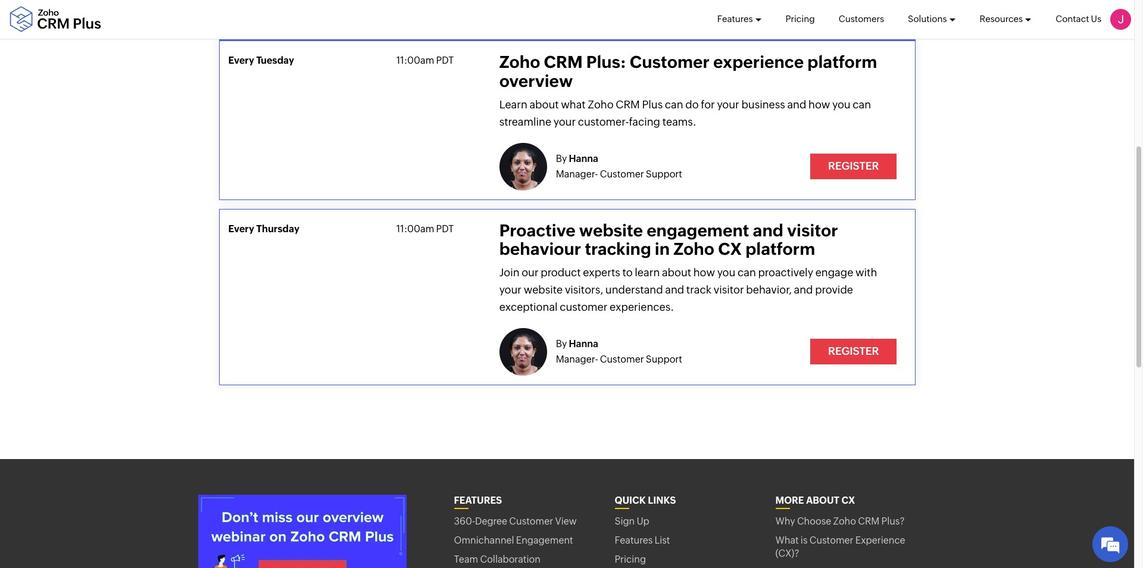 Task type: vqa. For each thing, say whether or not it's contained in the screenshot.
Home
no



Task type: locate. For each thing, give the bounding box(es) containing it.
platform up proactively
[[746, 239, 815, 258]]

1 11:00am pdt from the top
[[396, 55, 454, 66]]

1 vertical spatial crm
[[616, 98, 640, 111]]

0 vertical spatial pdt
[[436, 55, 454, 66]]

about inside join our product experts to learn about how you can proactively engage with your website visitors, understand and track visitor behavior, and provide exceptional customer experiences.
[[662, 266, 691, 279]]

1 horizontal spatial pricing
[[786, 14, 815, 24]]

omnichannel
[[454, 535, 514, 546]]

visitor inside join our product experts to learn about how you can proactively engage with your website visitors, understand and track visitor behavior, and provide exceptional customer experiences.
[[714, 284, 744, 296]]

1 vertical spatial hanna
[[569, 338, 598, 350]]

2 by hanna manager- customer support from the top
[[556, 338, 682, 365]]

about
[[530, 98, 559, 111], [662, 266, 691, 279]]

1 vertical spatial features
[[454, 495, 502, 506]]

0 vertical spatial visitor
[[787, 221, 838, 240]]

2 pdt from the top
[[436, 223, 454, 234]]

zoho
[[499, 53, 540, 72], [588, 98, 614, 111], [674, 239, 714, 258], [833, 515, 856, 527]]

register
[[828, 160, 879, 172], [828, 345, 879, 357]]

2 horizontal spatial crm
[[858, 515, 880, 527]]

hanna down customer-
[[569, 153, 598, 164]]

and
[[787, 98, 806, 111], [753, 221, 783, 240], [665, 284, 684, 296], [794, 284, 813, 296]]

crm left "plus:"
[[544, 53, 583, 72]]

0 horizontal spatial pricing
[[615, 554, 646, 565]]

1 vertical spatial every
[[228, 223, 254, 234]]

every
[[228, 55, 254, 66], [228, 223, 254, 234]]

1 vertical spatial cx
[[842, 495, 855, 506]]

for
[[701, 98, 715, 111]]

2 vertical spatial your
[[499, 284, 522, 296]]

visitor inside proactive website engagement and visitor behaviour tracking in zoho cx platform
[[787, 221, 838, 240]]

0 vertical spatial your
[[717, 98, 739, 111]]

what is customer experience (cx)?
[[775, 535, 905, 559]]

1 vertical spatial platform
[[746, 239, 815, 258]]

zoho right in
[[674, 239, 714, 258]]

11:00am pdt for zoho
[[396, 55, 454, 66]]

your down join
[[499, 284, 522, 296]]

and down proactively
[[794, 284, 813, 296]]

1 11:00am from the top
[[396, 55, 434, 66]]

customer up omnichannel engagement "link"
[[509, 515, 553, 527]]

by down customer
[[556, 338, 567, 350]]

plus:
[[586, 53, 626, 72]]

team collaboration
[[454, 554, 541, 565]]

visitors,
[[565, 284, 603, 296]]

0 vertical spatial by hanna manager- customer support
[[556, 153, 682, 180]]

overview
[[499, 71, 573, 90]]

1 vertical spatial you
[[717, 266, 735, 279]]

0 vertical spatial website
[[579, 221, 643, 240]]

contact
[[1056, 14, 1089, 24]]

1 vertical spatial how
[[693, 266, 715, 279]]

2 by from the top
[[556, 338, 567, 350]]

0 vertical spatial how
[[809, 98, 830, 111]]

cx inside proactive website engagement and visitor behaviour tracking in zoho cx platform
[[718, 239, 742, 258]]

0 vertical spatial register
[[828, 160, 879, 172]]

2 vertical spatial crm
[[858, 515, 880, 527]]

0 vertical spatial cx
[[718, 239, 742, 258]]

1 vertical spatial pricing
[[615, 554, 646, 565]]

support down teams.
[[646, 168, 682, 180]]

team
[[454, 554, 478, 565]]

features up degree
[[454, 495, 502, 506]]

about down in
[[662, 266, 691, 279]]

why
[[775, 515, 795, 527]]

0 horizontal spatial crm
[[544, 53, 583, 72]]

visitor up engage
[[787, 221, 838, 240]]

1 horizontal spatial visitor
[[787, 221, 838, 240]]

1 vertical spatial about
[[662, 266, 691, 279]]

james peterson image
[[1110, 9, 1131, 30]]

resources
[[980, 14, 1023, 24]]

0 vertical spatial 11:00am pdt
[[396, 55, 454, 66]]

cx
[[718, 239, 742, 258], [842, 495, 855, 506]]

1 register link from the top
[[810, 154, 897, 179]]

degree
[[475, 515, 507, 527]]

features up experience
[[717, 14, 753, 24]]

pdt for zoho
[[436, 55, 454, 66]]

2 vertical spatial features
[[615, 535, 653, 546]]

crm up 'experience'
[[858, 515, 880, 527]]

quick links
[[615, 495, 676, 506]]

list
[[655, 535, 670, 546]]

features
[[717, 14, 753, 24], [454, 495, 502, 506], [615, 535, 653, 546]]

more about cx
[[775, 495, 855, 506]]

and right business
[[787, 98, 806, 111]]

pdt for proactive
[[436, 223, 454, 234]]

customer-
[[578, 115, 629, 128]]

0 vertical spatial pricing link
[[786, 0, 815, 38]]

visitor
[[787, 221, 838, 240], [714, 284, 744, 296]]

why choose zoho crm plus?
[[775, 515, 905, 527]]

every left thursday
[[228, 223, 254, 234]]

0 vertical spatial 11:00am
[[396, 55, 434, 66]]

what
[[775, 535, 799, 546]]

join our product experts to learn about how you can proactively engage with your website visitors, understand and track visitor behavior, and provide exceptional customer experiences.
[[499, 266, 877, 313]]

support for overview
[[646, 168, 682, 180]]

1 support from the top
[[646, 168, 682, 180]]

2 hanna from the top
[[569, 338, 598, 350]]

0 vertical spatial crm
[[544, 53, 583, 72]]

by hanna manager- customer support
[[556, 153, 682, 180], [556, 338, 682, 365]]

every left tuesday
[[228, 55, 254, 66]]

0 horizontal spatial features
[[454, 495, 502, 506]]

2 manager- from the top
[[556, 354, 598, 365]]

your
[[717, 98, 739, 111], [554, 115, 576, 128], [499, 284, 522, 296]]

1 vertical spatial support
[[646, 354, 682, 365]]

pdt
[[436, 55, 454, 66], [436, 223, 454, 234]]

1 horizontal spatial features
[[615, 535, 653, 546]]

1 horizontal spatial how
[[809, 98, 830, 111]]

proactive website engagement and visitor behaviour tracking in zoho cx platform
[[499, 221, 838, 258]]

features for the features link
[[717, 14, 753, 24]]

1 horizontal spatial you
[[832, 98, 851, 111]]

crm inside zoho crm plus: customer experience platform overview
[[544, 53, 583, 72]]

1 horizontal spatial cx
[[842, 495, 855, 506]]

1 vertical spatial register link
[[810, 339, 897, 364]]

manager- down customer
[[556, 354, 598, 365]]

manager-
[[556, 168, 598, 180], [556, 354, 598, 365]]

exceptional
[[499, 301, 558, 313]]

website
[[579, 221, 643, 240], [524, 284, 563, 296]]

visitor right 'track'
[[714, 284, 744, 296]]

0 horizontal spatial your
[[499, 284, 522, 296]]

0 horizontal spatial how
[[693, 266, 715, 279]]

customer inside 360-degree customer view link
[[509, 515, 553, 527]]

1 by hanna manager- customer support from the top
[[556, 153, 682, 180]]

crm up facing
[[616, 98, 640, 111]]

features list
[[615, 535, 670, 546]]

1 vertical spatial 11:00am
[[396, 223, 434, 234]]

by hanna manager- customer support down customer-
[[556, 153, 682, 180]]

hanna for overview
[[569, 153, 598, 164]]

can inside join our product experts to learn about how you can proactively engage with your website visitors, understand and track visitor behavior, and provide exceptional customer experiences.
[[738, 266, 756, 279]]

2 11:00am pdt from the top
[[396, 223, 454, 234]]

0 vertical spatial platform
[[808, 53, 877, 72]]

engagement
[[647, 221, 749, 240]]

1 vertical spatial visitor
[[714, 284, 744, 296]]

2 every from the top
[[228, 223, 254, 234]]

support down the experiences.
[[646, 354, 682, 365]]

provide
[[815, 284, 853, 296]]

0 vertical spatial manager-
[[556, 168, 598, 180]]

1 vertical spatial manager-
[[556, 354, 598, 365]]

pricing link
[[786, 0, 815, 38], [615, 550, 746, 568]]

sign up
[[615, 515, 649, 527]]

2 horizontal spatial can
[[853, 98, 871, 111]]

1 every from the top
[[228, 55, 254, 66]]

1 hanna from the top
[[569, 153, 598, 164]]

2 register link from the top
[[810, 339, 897, 364]]

2 support from the top
[[646, 354, 682, 365]]

1 manager- from the top
[[556, 168, 598, 180]]

zoho crm plus webinars image
[[198, 495, 406, 568]]

your down what
[[554, 115, 576, 128]]

1 vertical spatial register
[[828, 345, 879, 357]]

0 vertical spatial support
[[646, 168, 682, 180]]

manager- down customer-
[[556, 168, 598, 180]]

1 vertical spatial your
[[554, 115, 576, 128]]

learn
[[635, 266, 660, 279]]

customer
[[630, 53, 710, 72], [600, 168, 644, 180], [600, 354, 644, 365], [509, 515, 553, 527], [810, 535, 854, 546]]

1 horizontal spatial crm
[[616, 98, 640, 111]]

1 horizontal spatial pricing link
[[786, 0, 815, 38]]

register link for proactive website engagement and visitor behaviour tracking in zoho cx platform
[[810, 339, 897, 364]]

hanna down customer
[[569, 338, 598, 350]]

1 vertical spatial by hanna manager- customer support
[[556, 338, 682, 365]]

website inside proactive website engagement and visitor behaviour tracking in zoho cx platform
[[579, 221, 643, 240]]

by
[[556, 153, 567, 164], [556, 338, 567, 350]]

customer inside what is customer experience (cx)?
[[810, 535, 854, 546]]

features link
[[717, 0, 762, 38]]

1 by from the top
[[556, 153, 567, 164]]

with
[[856, 266, 877, 279]]

website up experts
[[579, 221, 643, 240]]

0 vertical spatial features
[[717, 14, 753, 24]]

0 horizontal spatial you
[[717, 266, 735, 279]]

by hanna manager- customer support down the experiences.
[[556, 338, 682, 365]]

2 11:00am from the top
[[396, 223, 434, 234]]

11:00am for proactive
[[396, 223, 434, 234]]

platform down 'customers' link
[[808, 53, 877, 72]]

1 pdt from the top
[[436, 55, 454, 66]]

register link for zoho crm plus: customer experience platform overview
[[810, 154, 897, 179]]

zoho inside zoho crm plus: customer experience platform overview
[[499, 53, 540, 72]]

1 vertical spatial by
[[556, 338, 567, 350]]

2 horizontal spatial features
[[717, 14, 753, 24]]

0 vertical spatial pricing
[[786, 14, 815, 24]]

0 vertical spatial register link
[[810, 154, 897, 179]]

0 vertical spatial you
[[832, 98, 851, 111]]

website down our
[[524, 284, 563, 296]]

customer up the plus
[[630, 53, 710, 72]]

0 horizontal spatial can
[[665, 98, 683, 111]]

and inside proactive website engagement and visitor behaviour tracking in zoho cx platform
[[753, 221, 783, 240]]

by for overview
[[556, 153, 567, 164]]

0 vertical spatial by
[[556, 153, 567, 164]]

about down the overview
[[530, 98, 559, 111]]

support
[[646, 168, 682, 180], [646, 354, 682, 365]]

0 vertical spatial hanna
[[569, 153, 598, 164]]

1 vertical spatial pricing link
[[615, 550, 746, 568]]

zoho up learn
[[499, 53, 540, 72]]

customer down why choose zoho crm plus? link
[[810, 535, 854, 546]]

by hanna manager- customer support for tracking
[[556, 338, 682, 365]]

join
[[499, 266, 520, 279]]

can
[[665, 98, 683, 111], [853, 98, 871, 111], [738, 266, 756, 279]]

1 vertical spatial pdt
[[436, 223, 454, 234]]

by down what
[[556, 153, 567, 164]]

by for tracking
[[556, 338, 567, 350]]

zoho inside learn about what zoho crm plus can do for your business and how you can streamline your customer-facing teams.
[[588, 98, 614, 111]]

0 horizontal spatial cx
[[718, 239, 742, 258]]

understand
[[605, 284, 663, 296]]

0 horizontal spatial visitor
[[714, 284, 744, 296]]

every for proactive website engagement and visitor behaviour tracking in zoho cx platform
[[228, 223, 254, 234]]

0 vertical spatial about
[[530, 98, 559, 111]]

crm
[[544, 53, 583, 72], [616, 98, 640, 111], [858, 515, 880, 527]]

11:00am pdt
[[396, 55, 454, 66], [396, 223, 454, 234]]

our
[[522, 266, 539, 279]]

how up 'track'
[[693, 266, 715, 279]]

0 vertical spatial every
[[228, 55, 254, 66]]

engagement
[[516, 535, 573, 546]]

crm inside learn about what zoho crm plus can do for your business and how you can streamline your customer-facing teams.
[[616, 98, 640, 111]]

2 register from the top
[[828, 345, 879, 357]]

how right business
[[809, 98, 830, 111]]

cx up why choose zoho crm plus?
[[842, 495, 855, 506]]

and up proactively
[[753, 221, 783, 240]]

cx up join our product experts to learn about how you can proactively engage with your website visitors, understand and track visitor behavior, and provide exceptional customer experiences.
[[718, 239, 742, 258]]

choose
[[797, 515, 831, 527]]

features down the sign up
[[615, 535, 653, 546]]

and inside learn about what zoho crm plus can do for your business and how you can streamline your customer-facing teams.
[[787, 98, 806, 111]]

0 horizontal spatial about
[[530, 98, 559, 111]]

1 horizontal spatial website
[[579, 221, 643, 240]]

zoho up customer-
[[588, 98, 614, 111]]

1 vertical spatial website
[[524, 284, 563, 296]]

1 horizontal spatial about
[[662, 266, 691, 279]]

1 horizontal spatial can
[[738, 266, 756, 279]]

is
[[801, 535, 808, 546]]

1 vertical spatial 11:00am pdt
[[396, 223, 454, 234]]

0 horizontal spatial website
[[524, 284, 563, 296]]

0 horizontal spatial pricing link
[[615, 550, 746, 568]]

manager- for tracking
[[556, 354, 598, 365]]

platform inside proactive website engagement and visitor behaviour tracking in zoho cx platform
[[746, 239, 815, 258]]

your right the for
[[717, 98, 739, 111]]

1 register from the top
[[828, 160, 879, 172]]



Task type: describe. For each thing, give the bounding box(es) containing it.
and left 'track'
[[665, 284, 684, 296]]

behavior,
[[746, 284, 792, 296]]

customers link
[[839, 0, 884, 38]]

about
[[806, 495, 839, 506]]

every thursday
[[228, 223, 299, 234]]

links
[[648, 495, 676, 506]]

up
[[637, 515, 649, 527]]

quick
[[615, 495, 646, 506]]

platform inside zoho crm plus: customer experience platform overview
[[808, 53, 877, 72]]

collaboration
[[480, 554, 541, 565]]

more
[[775, 495, 804, 506]]

how inside learn about what zoho crm plus can do for your business and how you can streamline your customer-facing teams.
[[809, 98, 830, 111]]

zoho crm plus: customer experience platform overview
[[499, 53, 877, 90]]

customer inside zoho crm plus: customer experience platform overview
[[630, 53, 710, 72]]

1 horizontal spatial your
[[554, 115, 576, 128]]

plus
[[642, 98, 663, 111]]

business
[[742, 98, 785, 111]]

zoho inside proactive website engagement and visitor behaviour tracking in zoho cx platform
[[674, 239, 714, 258]]

facing
[[629, 115, 660, 128]]

behaviour
[[499, 239, 581, 258]]

solutions link
[[908, 0, 956, 38]]

thursday
[[256, 223, 299, 234]]

proactively
[[758, 266, 813, 279]]

features for features list
[[615, 535, 653, 546]]

11:00am for zoho
[[396, 55, 434, 66]]

360-
[[454, 515, 475, 527]]

you inside join our product experts to learn about how you can proactively engage with your website visitors, understand and track visitor behavior, and provide exceptional customer experiences.
[[717, 266, 735, 279]]

experience
[[713, 53, 804, 72]]

how inside join our product experts to learn about how you can proactively engage with your website visitors, understand and track visitor behavior, and provide exceptional customer experiences.
[[693, 266, 715, 279]]

360-degree customer view
[[454, 515, 577, 527]]

do
[[685, 98, 699, 111]]

team collaboration link
[[454, 550, 585, 568]]

what is customer experience (cx)? link
[[775, 531, 906, 564]]

you inside learn about what zoho crm plus can do for your business and how you can streamline your customer-facing teams.
[[832, 98, 851, 111]]

view
[[555, 515, 577, 527]]

experiences.
[[610, 301, 674, 313]]

in
[[655, 239, 670, 258]]

solutions
[[908, 14, 947, 24]]

sign
[[615, 515, 635, 527]]

tuesday
[[256, 55, 294, 66]]

features list link
[[615, 531, 746, 550]]

teams.
[[662, 115, 696, 128]]

customer down the experiences.
[[600, 354, 644, 365]]

2 horizontal spatial your
[[717, 98, 739, 111]]

omnichannel engagement link
[[454, 531, 585, 550]]

what
[[561, 98, 586, 111]]

every for zoho crm plus: customer experience platform overview
[[228, 55, 254, 66]]

zoho crmplus logo image
[[9, 6, 101, 32]]

omnichannel engagement
[[454, 535, 573, 546]]

hanna for tracking
[[569, 338, 598, 350]]

about inside learn about what zoho crm plus can do for your business and how you can streamline your customer-facing teams.
[[530, 98, 559, 111]]

proactive
[[499, 221, 576, 240]]

contact us
[[1056, 14, 1101, 24]]

resources link
[[980, 0, 1032, 38]]

plus?
[[881, 515, 905, 527]]

experience
[[855, 535, 905, 546]]

product
[[541, 266, 581, 279]]

register for zoho crm plus: customer experience platform overview
[[828, 160, 879, 172]]

contact us link
[[1056, 0, 1101, 38]]

learn about what zoho crm plus can do for your business and how you can streamline your customer-facing teams.
[[499, 98, 871, 128]]

experts
[[583, 266, 620, 279]]

(cx)?
[[775, 548, 799, 559]]

360-degree customer view link
[[454, 512, 585, 531]]

tracking
[[585, 239, 651, 258]]

us
[[1091, 14, 1101, 24]]

streamline
[[499, 115, 551, 128]]

to
[[622, 266, 633, 279]]

why choose zoho crm plus? link
[[775, 512, 906, 531]]

every tuesday
[[228, 55, 294, 66]]

manager- for overview
[[556, 168, 598, 180]]

customer down customer-
[[600, 168, 644, 180]]

learn
[[499, 98, 527, 111]]

11:00am pdt for proactive
[[396, 223, 454, 234]]

track
[[686, 284, 712, 296]]

by hanna manager- customer support for overview
[[556, 153, 682, 180]]

support for tracking
[[646, 354, 682, 365]]

website inside join our product experts to learn about how you can proactively engage with your website visitors, understand and track visitor behavior, and provide exceptional customer experiences.
[[524, 284, 563, 296]]

register for proactive website engagement and visitor behaviour tracking in zoho cx platform
[[828, 345, 879, 357]]

your inside join our product experts to learn about how you can proactively engage with your website visitors, understand and track visitor behavior, and provide exceptional customer experiences.
[[499, 284, 522, 296]]

engage
[[815, 266, 853, 279]]

zoho up what is customer experience (cx)?
[[833, 515, 856, 527]]

sign up link
[[615, 512, 746, 531]]

customers
[[839, 14, 884, 24]]

customer
[[560, 301, 608, 313]]



